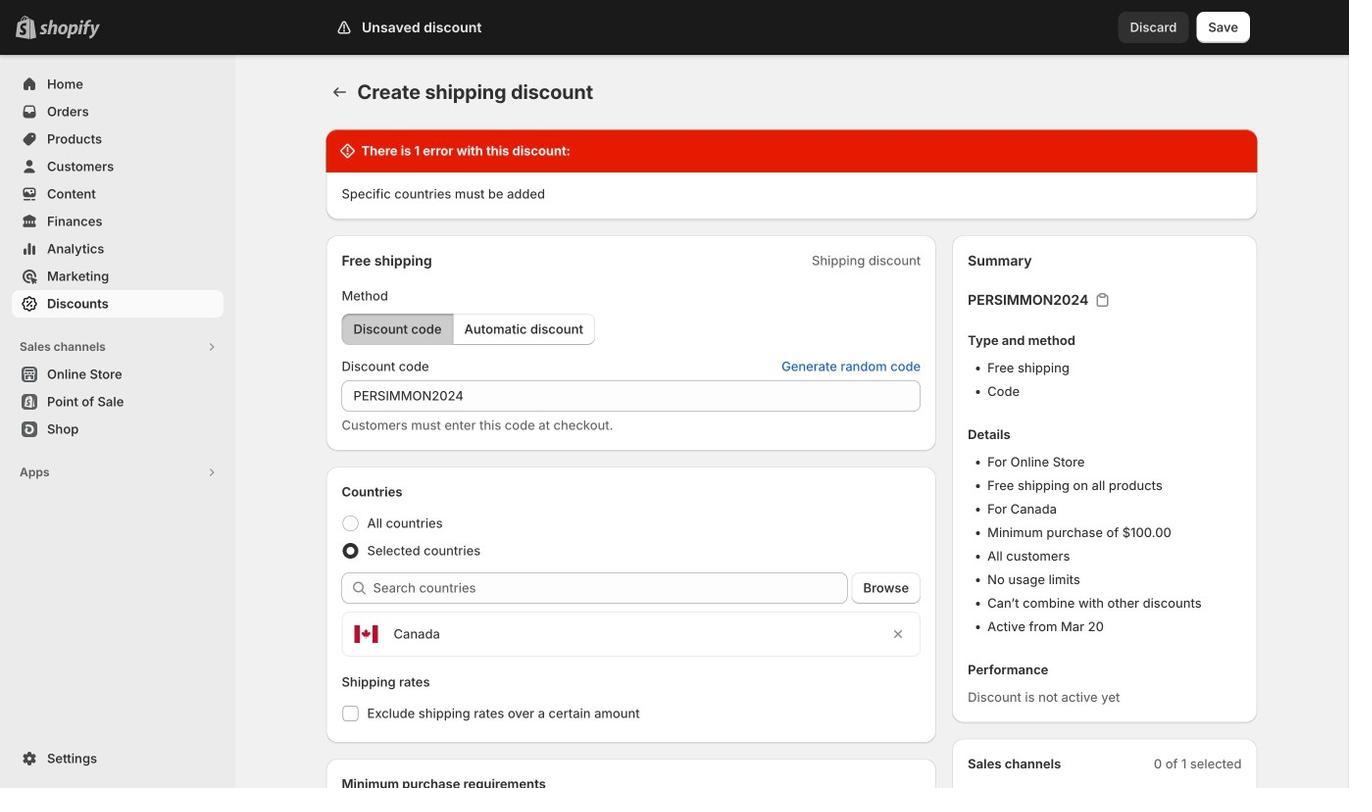 Task type: vqa. For each thing, say whether or not it's contained in the screenshot.
Shopify Image
yes



Task type: locate. For each thing, give the bounding box(es) containing it.
None text field
[[342, 380, 921, 412]]

shopify image
[[39, 19, 100, 39]]

Search countries text field
[[373, 573, 848, 604]]



